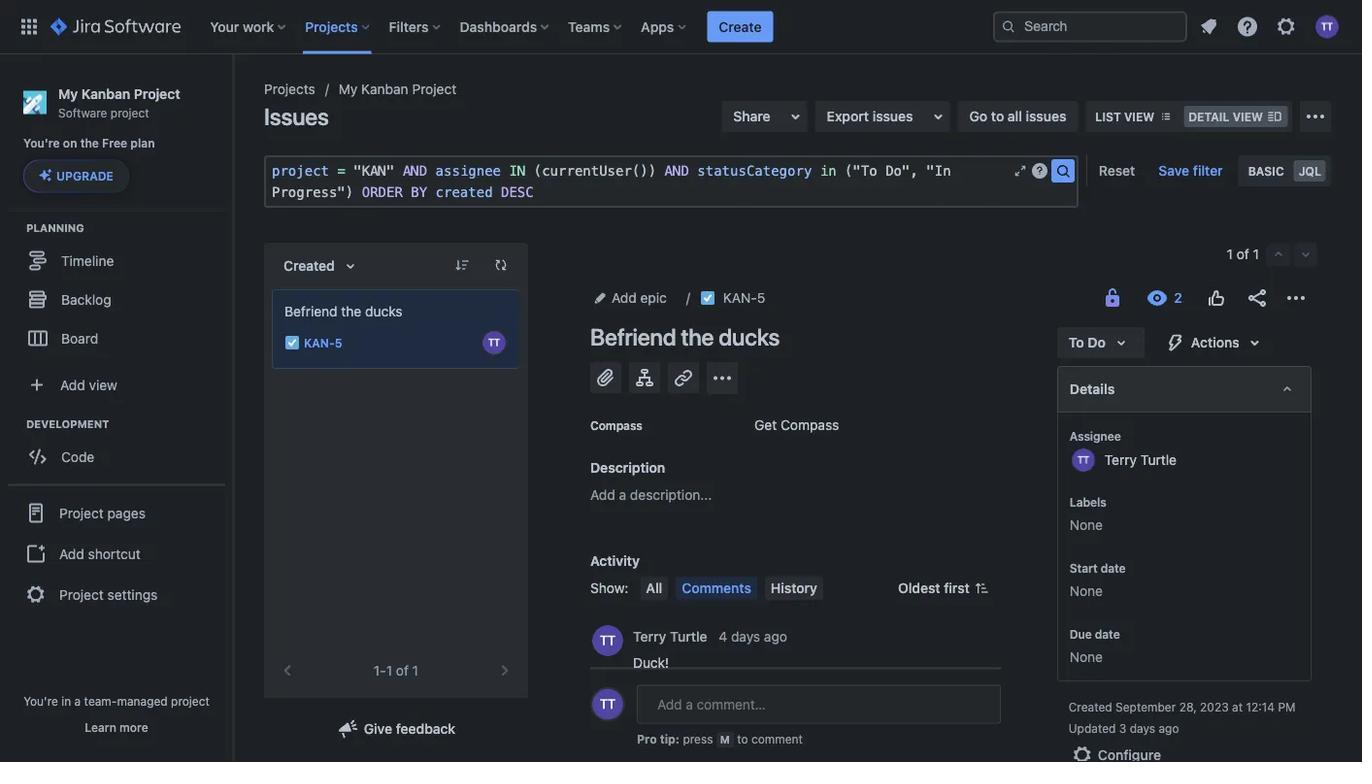 Task type: locate. For each thing, give the bounding box(es) containing it.
edit button
[[633, 683, 658, 702]]

add
[[612, 290, 637, 306], [60, 377, 85, 393], [591, 487, 616, 503], [59, 546, 84, 562]]

1 horizontal spatial 3
[[1120, 722, 1127, 735]]

1 vertical spatial none
[[1070, 583, 1103, 599]]

kan-5 link
[[723, 287, 766, 310]]

0 vertical spatial of
[[1237, 246, 1250, 262]]

compass right get
[[781, 417, 839, 433]]

primary element
[[12, 0, 994, 54]]

sort descending image
[[455, 257, 470, 273]]

1 horizontal spatial in
[[820, 163, 837, 179]]

0 vertical spatial a
[[619, 487, 627, 503]]

you're left the on
[[23, 137, 60, 150]]

0 vertical spatial none
[[1070, 517, 1103, 533]]

3 days ago
[[719, 717, 787, 733]]

0 horizontal spatial and
[[403, 163, 427, 179]]

created button
[[272, 251, 374, 282]]

0 horizontal spatial in
[[61, 694, 71, 708]]

1 vertical spatial kan-
[[304, 336, 335, 350]]

ducks down kan-5 link in the right top of the page
[[719, 323, 780, 351]]

managed
[[117, 694, 168, 708]]

do
[[1088, 335, 1106, 351]]

software
[[58, 106, 107, 119]]

created left order by icon
[[284, 258, 335, 274]]

1 horizontal spatial turtle
[[1141, 452, 1177, 468]]

compass up description
[[591, 419, 643, 432]]

project right managed
[[171, 694, 210, 708]]

learn more button
[[85, 720, 148, 735]]

search image
[[1052, 159, 1075, 183]]

and left the statuscategory
[[665, 163, 689, 179]]

development
[[26, 417, 109, 430]]

ducks down the created dropdown button on the top left of the page
[[365, 304, 403, 320]]

1 none from the top
[[1070, 517, 1103, 533]]

3 up 'pro tip: press m to comment'
[[719, 717, 727, 733]]

do",
[[886, 163, 919, 179]]

1 vertical spatial befriend the ducks
[[591, 323, 780, 351]]

created inside dropdown button
[[284, 258, 335, 274]]

export issues button
[[815, 101, 950, 132]]

date left 'due date pin to top. only you can see pinned fields.' image
[[1095, 627, 1120, 641]]

terry down assignee pin to top. only you can see pinned fields. image
[[1105, 452, 1137, 468]]

view inside dropdown button
[[89, 377, 117, 393]]

0 horizontal spatial terry turtle
[[633, 628, 708, 644]]

project up 'plan'
[[111, 106, 149, 119]]

0 horizontal spatial terry
[[633, 628, 667, 644]]

the down order by icon
[[341, 304, 362, 320]]

0 vertical spatial turtle
[[1141, 452, 1177, 468]]

created for created
[[284, 258, 335, 274]]

my
[[339, 81, 358, 97], [58, 85, 78, 101]]

dashboards
[[460, 18, 537, 34]]

1 horizontal spatial 5
[[757, 290, 766, 306]]

add for add view
[[60, 377, 85, 393]]

add inside button
[[59, 546, 84, 562]]

you're on the free plan
[[23, 137, 155, 150]]

1 horizontal spatial befriend the ducks
[[591, 323, 780, 351]]

task image
[[700, 290, 716, 306], [285, 335, 300, 351]]

1 vertical spatial you're
[[23, 694, 58, 708]]

1 horizontal spatial kanban
[[361, 81, 409, 97]]

statuscategory
[[698, 163, 812, 179]]

0 horizontal spatial turtle
[[670, 628, 708, 644]]

ago down september
[[1159, 722, 1180, 735]]

1 vertical spatial project
[[272, 163, 329, 179]]

your profile and settings image
[[1316, 15, 1339, 38]]

view right the detail
[[1233, 110, 1264, 123]]

help image
[[1236, 15, 1260, 38]]

newest first image
[[974, 581, 989, 596]]

0 vertical spatial kan-
[[723, 290, 757, 306]]

vote options: no one has voted for this issue yet. image
[[1205, 287, 1229, 310]]

1 vertical spatial of
[[396, 663, 409, 679]]

befriend down the created dropdown button on the top left of the page
[[285, 304, 338, 320]]

0 horizontal spatial created
[[284, 258, 335, 274]]

1 horizontal spatial to
[[991, 108, 1004, 124]]

tip:
[[660, 733, 680, 746]]

1 horizontal spatial task image
[[700, 290, 716, 306]]

view down board link
[[89, 377, 117, 393]]

reset
[[1099, 163, 1136, 179]]

project down filters 'dropdown button' in the left top of the page
[[412, 81, 457, 97]]

open export issues dropdown image
[[927, 105, 950, 128]]

my kanban project software project
[[58, 85, 180, 119]]

quack
[[633, 743, 673, 759]]

ago down history button
[[764, 628, 788, 644]]

epic
[[641, 290, 667, 306]]

1 horizontal spatial befriend
[[591, 323, 676, 351]]

1 vertical spatial terry
[[633, 628, 667, 644]]

1 horizontal spatial my
[[339, 81, 358, 97]]

0 vertical spatial task image
[[700, 290, 716, 306]]

1 horizontal spatial and
[[665, 163, 689, 179]]

1 vertical spatial to
[[737, 733, 748, 746]]

terry turtle up the duck!
[[633, 628, 708, 644]]

the up link issues, web pages, and more image
[[681, 323, 714, 351]]

the
[[80, 137, 99, 150], [341, 304, 362, 320], [681, 323, 714, 351]]

1 horizontal spatial terry
[[1105, 452, 1137, 468]]

project up add shortcut
[[59, 505, 104, 521]]

0 horizontal spatial project
[[111, 106, 149, 119]]

3 right updated
[[1120, 722, 1127, 735]]

1 vertical spatial befriend
[[591, 323, 676, 351]]

turtle down "details" element
[[1141, 452, 1177, 468]]

a
[[619, 487, 627, 503], [74, 694, 81, 708]]

befriend the ducks down order by icon
[[285, 304, 403, 320]]

ago inside created september 28, 2023 at 12:14 pm updated 3 days ago
[[1159, 722, 1180, 735]]

and up the by
[[403, 163, 427, 179]]

september
[[1116, 700, 1176, 714]]

0 horizontal spatial view
[[89, 377, 117, 393]]

group
[[8, 484, 225, 622]]

0 horizontal spatial issues
[[873, 108, 913, 124]]

days right 4
[[731, 628, 761, 644]]

view right the list at the right top of page
[[1125, 110, 1155, 123]]

assignee
[[436, 163, 501, 179]]

syntax help image
[[1032, 163, 1048, 179]]

project settings
[[59, 587, 158, 603]]

the right the on
[[80, 137, 99, 150]]

0 horizontal spatial 5
[[335, 336, 342, 350]]

add inside popup button
[[612, 290, 637, 306]]

1 vertical spatial turtle
[[670, 628, 708, 644]]

go to all issues link
[[958, 101, 1078, 132]]

pm
[[1279, 700, 1296, 714]]

3 inside created september 28, 2023 at 12:14 pm updated 3 days ago
[[1120, 722, 1127, 735]]

to left all
[[991, 108, 1004, 124]]

2 none from the top
[[1070, 583, 1103, 599]]

filters button
[[383, 11, 448, 42]]

apps
[[641, 18, 674, 34]]

kan- left copy link to issue image
[[723, 290, 757, 306]]

2 issues from the left
[[1026, 108, 1067, 124]]

to right m
[[737, 733, 748, 746]]

menu bar
[[637, 577, 827, 600]]

1 vertical spatial the
[[341, 304, 362, 320]]

5
[[757, 290, 766, 306], [335, 336, 342, 350]]

days
[[731, 628, 761, 644], [731, 717, 760, 733], [1130, 722, 1156, 735]]

0 vertical spatial to
[[991, 108, 1004, 124]]

1 horizontal spatial kan-
[[723, 290, 757, 306]]

JQL query field
[[266, 157, 1013, 206]]

0 vertical spatial date
[[1101, 561, 1126, 575]]

issues inside the go to all issues link
[[1026, 108, 1067, 124]]

my inside my kanban project software project
[[58, 85, 78, 101]]

terry
[[1105, 452, 1137, 468], [633, 628, 667, 644]]

kanban down filters
[[361, 81, 409, 97]]

days for 4
[[731, 628, 761, 644]]

settings image
[[1275, 15, 1299, 38]]

0 horizontal spatial kan-5
[[304, 336, 342, 350]]

0 vertical spatial the
[[80, 137, 99, 150]]

my kanban project link
[[339, 78, 457, 101]]

1 vertical spatial in
[[61, 694, 71, 708]]

in left team-
[[61, 694, 71, 708]]

kanban inside my kanban project software project
[[81, 85, 130, 101]]

0 vertical spatial in
[[820, 163, 837, 179]]

progress")
[[272, 184, 354, 200]]

1 horizontal spatial project
[[171, 694, 210, 708]]

0 vertical spatial befriend
[[285, 304, 338, 320]]

project down add shortcut
[[59, 587, 104, 603]]

befriend
[[285, 304, 338, 320], [591, 323, 676, 351]]

in left ("to
[[820, 163, 837, 179]]

0 horizontal spatial befriend the ducks
[[285, 304, 403, 320]]

1 horizontal spatial terry turtle
[[1105, 452, 1177, 468]]

2 vertical spatial project
[[171, 694, 210, 708]]

(currentuser())
[[534, 163, 657, 179]]

0 horizontal spatial of
[[396, 663, 409, 679]]

0 vertical spatial you're
[[23, 137, 60, 150]]

0 horizontal spatial task image
[[285, 335, 300, 351]]

befriend the ducks
[[285, 304, 403, 320], [591, 323, 780, 351]]

1 vertical spatial 5
[[335, 336, 342, 350]]

none down the "labels"
[[1070, 517, 1103, 533]]

turtle left 4
[[670, 628, 708, 644]]

my for my kanban project software project
[[58, 85, 78, 101]]

0 horizontal spatial to
[[737, 733, 748, 746]]

in
[[509, 163, 526, 179]]

days up 'pro tip: press m to comment'
[[731, 717, 760, 733]]

banner
[[0, 0, 1363, 54]]

add up development
[[60, 377, 85, 393]]

banner containing your work
[[0, 0, 1363, 54]]

0 vertical spatial befriend the ducks
[[285, 304, 403, 320]]

detail
[[1189, 110, 1230, 123]]

1 horizontal spatial view
[[1125, 110, 1155, 123]]

project pages
[[59, 505, 146, 521]]

0 vertical spatial created
[[284, 258, 335, 274]]

issues right export
[[873, 108, 913, 124]]

in inside jql query field
[[820, 163, 837, 179]]

my right projects link
[[339, 81, 358, 97]]

0 vertical spatial project
[[111, 106, 149, 119]]

date right start
[[1101, 561, 1126, 575]]

issues right all
[[1026, 108, 1067, 124]]

add left epic
[[612, 290, 637, 306]]

add down description
[[591, 487, 616, 503]]

0 horizontal spatial kan-
[[304, 336, 335, 350]]

oldest first
[[898, 580, 970, 596]]

terry up the duck!
[[633, 628, 667, 644]]

your
[[210, 18, 239, 34]]

date for start date
[[1101, 561, 1126, 575]]

0 horizontal spatial kanban
[[81, 85, 130, 101]]

date
[[1101, 561, 1126, 575], [1095, 627, 1120, 641]]

give feedback button
[[325, 714, 467, 745]]

get compass
[[755, 417, 839, 433]]

my up software
[[58, 85, 78, 101]]

in
[[820, 163, 837, 179], [61, 694, 71, 708]]

1 right 1-
[[412, 663, 419, 679]]

created up updated
[[1069, 700, 1113, 714]]

1 horizontal spatial kan-5
[[723, 290, 766, 306]]

add inside dropdown button
[[60, 377, 85, 393]]

issues inside export issues button
[[873, 108, 913, 124]]

0 vertical spatial 5
[[757, 290, 766, 306]]

task image down the created dropdown button on the top left of the page
[[285, 335, 300, 351]]

1 horizontal spatial created
[[1069, 700, 1113, 714]]

a down description
[[619, 487, 627, 503]]

1 up share image
[[1254, 246, 1260, 262]]

days down september
[[1130, 722, 1156, 735]]

befriend down add epic popup button
[[591, 323, 676, 351]]

kan- down the created dropdown button on the top left of the page
[[304, 336, 335, 350]]

you're
[[23, 137, 60, 150], [23, 694, 58, 708]]

assignee
[[1070, 429, 1121, 443]]

code
[[61, 449, 94, 465]]

projects inside the projects dropdown button
[[305, 18, 358, 34]]

2 and from the left
[[665, 163, 689, 179]]

1 vertical spatial created
[[1069, 700, 1113, 714]]

0 horizontal spatial the
[[80, 137, 99, 150]]

none
[[1070, 517, 1103, 533], [1070, 583, 1103, 599], [1070, 649, 1103, 665]]

1 vertical spatial date
[[1095, 627, 1120, 641]]

add shortcut
[[59, 546, 141, 562]]

teams
[[568, 18, 610, 34]]

to do button
[[1057, 327, 1145, 358]]

0 vertical spatial ducks
[[365, 304, 403, 320]]

2 horizontal spatial project
[[272, 163, 329, 179]]

give
[[364, 721, 392, 737]]

1 horizontal spatial ducks
[[719, 323, 780, 351]]

basic
[[1249, 164, 1285, 178]]

add left shortcut
[[59, 546, 84, 562]]

backlog
[[61, 291, 111, 307]]

of right 1-
[[396, 663, 409, 679]]

0 horizontal spatial my
[[58, 85, 78, 101]]

1 vertical spatial projects
[[264, 81, 315, 97]]

("to
[[845, 163, 878, 179]]

projects up issues
[[264, 81, 315, 97]]

terry turtle down assignee pin to top. only you can see pinned fields. image
[[1105, 452, 1177, 468]]

4 days ago
[[719, 628, 788, 644]]

detail view
[[1189, 110, 1264, 123]]

edit
[[633, 684, 658, 700]]

projects for projects link
[[264, 81, 315, 97]]

created inside created september 28, 2023 at 12:14 pm updated 3 days ago
[[1069, 700, 1113, 714]]

befriend the ducks up link issues, web pages, and more image
[[591, 323, 780, 351]]

kanban
[[361, 81, 409, 97], [81, 85, 130, 101]]

kanban for my kanban project software project
[[81, 85, 130, 101]]

ago
[[764, 628, 788, 644], [764, 717, 787, 733], [1159, 722, 1180, 735]]

ago up comment
[[764, 717, 787, 733]]

of up share image
[[1237, 246, 1250, 262]]

none down start
[[1070, 583, 1103, 599]]

dashboards button
[[454, 11, 557, 42]]

0 horizontal spatial befriend
[[285, 304, 338, 320]]

project up 'plan'
[[134, 85, 180, 101]]

you're left team-
[[23, 694, 58, 708]]

you're in a team-managed project
[[23, 694, 210, 708]]

development image
[[3, 412, 26, 435]]

project up progress")
[[272, 163, 329, 179]]

3 none from the top
[[1070, 649, 1103, 665]]

2 horizontal spatial view
[[1233, 110, 1264, 123]]

order by created desc
[[362, 184, 534, 200]]

1 horizontal spatial issues
[[1026, 108, 1067, 124]]

jira software image
[[51, 15, 181, 38], [51, 15, 181, 38]]

kan-5 up add app icon
[[723, 290, 766, 306]]

details element
[[1057, 366, 1312, 413]]

0 horizontal spatial 3
[[719, 717, 727, 733]]

filters
[[389, 18, 429, 34]]

1 issues from the left
[[873, 108, 913, 124]]

1-1 of 1
[[374, 663, 419, 679]]

0 vertical spatial terry
[[1105, 452, 1137, 468]]

projects right work
[[305, 18, 358, 34]]

2 vertical spatial none
[[1070, 649, 1103, 665]]

0 horizontal spatial a
[[74, 694, 81, 708]]

none down due
[[1070, 649, 1103, 665]]

kan-5 down the created dropdown button on the top left of the page
[[304, 336, 342, 350]]

task image left kan-5 link in the right top of the page
[[700, 290, 716, 306]]

2 you're from the top
[[23, 694, 58, 708]]

0 horizontal spatial ducks
[[365, 304, 403, 320]]

planning
[[26, 221, 84, 234]]

0 vertical spatial projects
[[305, 18, 358, 34]]

kanban up software
[[81, 85, 130, 101]]

2 horizontal spatial the
[[681, 323, 714, 351]]

1 horizontal spatial the
[[341, 304, 362, 320]]

project inside my kanban project software project
[[134, 85, 180, 101]]

a left team-
[[74, 694, 81, 708]]

1 you're from the top
[[23, 137, 60, 150]]

1 and from the left
[[403, 163, 427, 179]]



Task type: describe. For each thing, give the bounding box(es) containing it.
sidebar navigation image
[[212, 78, 254, 117]]

due date
[[1070, 627, 1120, 641]]

plan
[[130, 137, 155, 150]]

terry turtle image
[[483, 331, 506, 354]]

none inside labels none
[[1070, 517, 1103, 533]]

timeline link
[[10, 241, 223, 280]]

notifications image
[[1198, 15, 1221, 38]]

date for due date
[[1095, 627, 1120, 641]]

due date pin to top. only you can see pinned fields. image
[[1124, 626, 1140, 642]]

add for add shortcut
[[59, 546, 84, 562]]

1 vertical spatial kan-5
[[304, 336, 342, 350]]

comment
[[752, 733, 803, 746]]

view for add view
[[89, 377, 117, 393]]

projects link
[[264, 78, 315, 101]]

editor image
[[1013, 163, 1028, 179]]

copy link to issue image
[[762, 289, 777, 305]]

1 horizontal spatial compass
[[781, 417, 839, 433]]

pro
[[637, 733, 657, 746]]

all
[[646, 580, 663, 596]]

view for list view
[[1125, 110, 1155, 123]]

timeline
[[61, 252, 114, 268]]

project inside my kanban project software project
[[111, 106, 149, 119]]

you're for you're on the free plan
[[23, 137, 60, 150]]

appswitcher icon image
[[17, 15, 41, 38]]

2023
[[1201, 700, 1229, 714]]

1 vertical spatial terry turtle
[[633, 628, 708, 644]]

go
[[970, 108, 988, 124]]

add app image
[[711, 367, 734, 390]]

Search field
[[994, 11, 1188, 42]]

profile image of terry turtle image
[[592, 689, 624, 720]]

m
[[720, 734, 730, 746]]

start date
[[1070, 561, 1126, 575]]

at
[[1233, 700, 1243, 714]]

1 horizontal spatial of
[[1237, 246, 1250, 262]]

my kanban project
[[339, 81, 457, 97]]

add shortcut button
[[8, 535, 225, 573]]

actions button
[[1153, 327, 1279, 358]]

projects for the projects dropdown button
[[305, 18, 358, 34]]

1 of 1
[[1227, 246, 1260, 262]]

get
[[755, 417, 777, 433]]

filter
[[1193, 163, 1223, 179]]

start
[[1070, 561, 1098, 575]]

0 vertical spatial kan-5
[[723, 290, 766, 306]]

1 up give feedback button
[[386, 663, 392, 679]]

activity
[[591, 553, 640, 569]]

upgrade button
[[24, 161, 128, 192]]

your work
[[210, 18, 274, 34]]

open share dialog image
[[784, 105, 808, 128]]

share image
[[1246, 287, 1269, 310]]

list
[[1096, 110, 1122, 123]]

add view button
[[12, 366, 221, 404]]

learn more
[[85, 721, 148, 734]]

by
[[411, 184, 427, 200]]

none for start
[[1070, 583, 1103, 599]]

("to do", "in progress")
[[272, 163, 960, 200]]

1 horizontal spatial a
[[619, 487, 627, 503]]

1 vertical spatial task image
[[285, 335, 300, 351]]

actions image
[[1285, 287, 1308, 310]]

0 horizontal spatial compass
[[591, 419, 643, 432]]

save
[[1159, 163, 1190, 179]]

attach image
[[594, 366, 618, 389]]

planning group
[[10, 220, 232, 364]]

add for add epic
[[612, 290, 637, 306]]

to do
[[1069, 335, 1106, 351]]

order by image
[[339, 254, 362, 278]]

project pages link
[[8, 492, 225, 535]]

pro tip: press m to comment
[[637, 733, 803, 746]]

code link
[[10, 437, 223, 476]]

to
[[1069, 335, 1085, 351]]

project inside jql query field
[[272, 163, 329, 179]]

12:14
[[1246, 700, 1275, 714]]

board link
[[10, 319, 223, 358]]

learn
[[85, 721, 116, 734]]

28,
[[1180, 700, 1197, 714]]

add a child issue image
[[633, 366, 657, 389]]

planning image
[[3, 216, 26, 239]]

order
[[362, 184, 403, 200]]

press
[[683, 733, 713, 746]]

add a description...
[[591, 487, 712, 503]]

none for due
[[1070, 649, 1103, 665]]

save filter
[[1159, 163, 1223, 179]]

team-
[[84, 694, 117, 708]]

backlog link
[[10, 280, 223, 319]]

due
[[1070, 627, 1092, 641]]

kan- inside kan-5 link
[[723, 290, 757, 306]]

refresh image
[[493, 257, 509, 273]]

ago for 4 days ago
[[764, 628, 788, 644]]

created september 28, 2023 at 12:14 pm updated 3 days ago
[[1069, 700, 1296, 735]]

menu bar containing all
[[637, 577, 827, 600]]

pages
[[107, 505, 146, 521]]

history
[[771, 580, 818, 596]]

kanban for my kanban project
[[361, 81, 409, 97]]

days inside created september 28, 2023 at 12:14 pm updated 3 days ago
[[1130, 722, 1156, 735]]

view for detail view
[[1233, 110, 1264, 123]]

add epic button
[[591, 287, 673, 310]]

2 vertical spatial the
[[681, 323, 714, 351]]

1 vertical spatial a
[[74, 694, 81, 708]]

apps button
[[635, 11, 694, 42]]

add epic
[[612, 290, 667, 306]]

share button
[[722, 101, 808, 132]]

0 vertical spatial terry turtle
[[1105, 452, 1177, 468]]

list view
[[1096, 110, 1155, 123]]

duck!
[[633, 655, 669, 671]]

history button
[[765, 577, 823, 600]]

work
[[243, 18, 274, 34]]

updated
[[1069, 722, 1116, 735]]

more
[[120, 721, 148, 734]]

created for created september 28, 2023 at 12:14 pm updated 3 days ago
[[1069, 700, 1113, 714]]

all button
[[640, 577, 668, 600]]

shortcut
[[88, 546, 141, 562]]

1 vertical spatial ducks
[[719, 323, 780, 351]]

oldest first button
[[887, 577, 1001, 600]]

Add a comment… field
[[637, 685, 1001, 724]]

add for add a description...
[[591, 487, 616, 503]]

give feedback
[[364, 721, 456, 737]]

details
[[1070, 381, 1115, 397]]

import and bulk change issues image
[[1304, 105, 1328, 128]]

save filter button
[[1147, 155, 1235, 186]]

assignee pin to top. only you can see pinned fields. image
[[1125, 428, 1141, 444]]

1 up vote options: no one has voted for this issue yet. icon
[[1227, 246, 1233, 262]]

group containing project pages
[[8, 484, 225, 622]]

4
[[719, 628, 728, 644]]

feedback
[[396, 721, 456, 737]]

link issues, web pages, and more image
[[672, 366, 695, 389]]

days for 3
[[731, 717, 760, 733]]

reset button
[[1088, 155, 1147, 186]]

labels none
[[1070, 495, 1107, 533]]

comments
[[682, 580, 752, 596]]

comments button
[[676, 577, 757, 600]]

description...
[[630, 487, 712, 503]]

my for my kanban project
[[339, 81, 358, 97]]

ago for 3 days ago
[[764, 717, 787, 733]]

create button
[[707, 11, 774, 42]]

all
[[1008, 108, 1023, 124]]

development group
[[10, 416, 232, 482]]

upgrade
[[56, 169, 114, 183]]

labels
[[1070, 495, 1107, 509]]

free
[[102, 137, 127, 150]]

"in
[[927, 163, 951, 179]]

create
[[719, 18, 762, 34]]

you're for you're in a team-managed project
[[23, 694, 58, 708]]

search image
[[1001, 19, 1017, 34]]



Task type: vqa. For each thing, say whether or not it's contained in the screenshot.
team to the top
no



